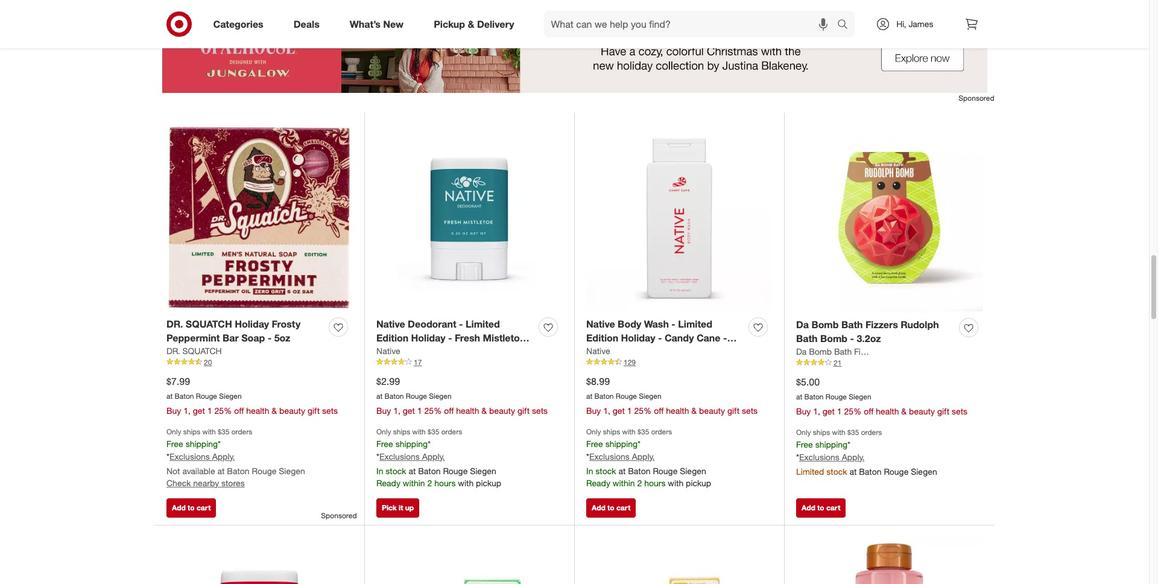 Task type: vqa. For each thing, say whether or not it's contained in the screenshot.
More
no



Task type: locate. For each thing, give the bounding box(es) containing it.
off for $5.00
[[864, 406, 874, 416]]

1 horizontal spatial to
[[608, 503, 615, 512]]

$8.99 at baton rouge siegen buy 1, get 1 25% off health & beauty gift sets
[[587, 375, 758, 416]]

2 native link from the left
[[587, 345, 611, 357]]

search
[[832, 19, 861, 31]]

1 horizontal spatial stock
[[596, 466, 617, 476]]

limited inside native body wash - limited edition holiday - candy cane - sulfate free - 18 fl oz
[[679, 318, 713, 330]]

0 horizontal spatial edition
[[377, 332, 409, 344]]

0 horizontal spatial add to cart button
[[167, 499, 216, 518]]

fizzers up 3.2oz
[[866, 319, 899, 331]]

beauty down 21 link
[[910, 406, 935, 416]]

get down 129 on the right
[[613, 405, 625, 416]]

off inside $8.99 at baton rouge siegen buy 1, get 1 25% off health & beauty gift sets
[[654, 405, 664, 416]]

25% for $7.99
[[215, 405, 232, 416]]

0 horizontal spatial add
[[172, 503, 186, 512]]

gift inside "$5.00 at baton rouge siegen buy 1, get 1 25% off health & beauty gift sets"
[[938, 406, 950, 416]]

deals
[[294, 18, 320, 30]]

0 horizontal spatial hours
[[435, 478, 456, 488]]

- left 3.2oz
[[851, 333, 855, 345]]

exclusions apply. button for $7.99
[[170, 451, 235, 463]]

gift for da bomb bath fizzers rudolph bath bomb - 3.2oz
[[938, 406, 950, 416]]

da inside da bomb bath fizzers rudolph bath bomb - 3.2oz
[[797, 319, 809, 331]]

2 hours from the left
[[645, 478, 666, 488]]

get for $2.99
[[403, 405, 415, 416]]

edition up sulfate
[[587, 332, 619, 344]]

off down 17 link
[[444, 405, 454, 416]]

fizzers
[[866, 319, 899, 331], [855, 346, 881, 357]]

shipping for $5.00
[[816, 439, 848, 449]]

shipping
[[186, 439, 218, 449], [396, 439, 428, 449], [606, 439, 638, 449], [816, 439, 848, 449]]

baton inside only ships with $35 orders free shipping * * exclusions apply. limited stock at  baton rouge siegen
[[860, 466, 882, 477]]

peppermint
[[167, 332, 220, 344]]

& down 21 link
[[902, 406, 907, 416]]

exclusions inside free shipping * * exclusions apply. not available at baton rouge siegen check nearby stores
[[170, 451, 210, 461]]

duke cannon supply co. pine bar soap - 10oz image
[[377, 537, 562, 584], [377, 537, 562, 584]]

& down 20 link
[[272, 405, 277, 416]]

2 for $8.99
[[638, 478, 642, 488]]

1 vertical spatial da
[[797, 346, 807, 357]]

0 horizontal spatial ready
[[377, 478, 401, 488]]

$35 down "$5.00 at baton rouge siegen buy 1, get 1 25% off health & beauty gift sets"
[[848, 428, 860, 437]]

add for $5.00
[[802, 503, 816, 512]]

beauty inside $7.99 at baton rouge siegen buy 1, get 1 25% off health & beauty gift sets
[[279, 405, 305, 416]]

add to cart button
[[167, 499, 216, 518], [587, 499, 636, 518], [797, 499, 846, 518]]

oz for 0.35
[[520, 346, 531, 358]]

rudolph
[[901, 319, 940, 331]]

dr. squatch holiday frosty peppermint bar soap - 5oz image
[[167, 125, 352, 311], [167, 125, 352, 311]]

duke cannon supply co. rudolph's much deserved night cap bar soap - cinnamon scent - 10oz image
[[587, 537, 773, 584], [587, 537, 773, 584]]

hours for $8.99
[[645, 478, 666, 488]]

new
[[383, 18, 404, 30]]

1 da from the top
[[797, 319, 809, 331]]

0 vertical spatial bath
[[842, 319, 863, 331]]

1 horizontal spatial add to cart button
[[587, 499, 636, 518]]

fizzers down 3.2oz
[[855, 346, 881, 357]]

at
[[167, 392, 173, 401], [377, 392, 383, 401], [587, 392, 593, 401], [797, 392, 803, 401], [218, 466, 225, 476], [409, 466, 416, 476], [619, 466, 626, 476], [850, 466, 857, 477]]

health
[[246, 405, 269, 416], [456, 405, 479, 416], [666, 405, 690, 416], [876, 406, 900, 416]]

frosty
[[272, 318, 301, 330]]

health down 129 link
[[666, 405, 690, 416]]

2 edition from the left
[[587, 332, 619, 344]]

2
[[428, 478, 432, 488], [638, 478, 642, 488]]

dr.
[[167, 318, 183, 330], [167, 346, 180, 356]]

& inside $8.99 at baton rouge siegen buy 1, get 1 25% off health & beauty gift sets
[[692, 405, 697, 416]]

$2.99
[[377, 375, 400, 387]]

1 add to cart from the left
[[172, 503, 211, 512]]

ready for $2.99
[[377, 478, 401, 488]]

oz for fl
[[673, 346, 683, 358]]

only
[[167, 427, 181, 436], [377, 427, 391, 436], [587, 427, 601, 436], [797, 428, 811, 437]]

edition inside native body wash - limited edition holiday - candy cane - sulfate free - 18 fl oz
[[587, 332, 619, 344]]

native deodorant - limited edition holiday - candy cane - aluminum free - trial size 0.35 oz image
[[167, 537, 352, 584], [167, 537, 352, 584]]

stock for $8.99
[[596, 466, 617, 476]]

squatch up 20
[[183, 346, 222, 356]]

health inside the $2.99 at baton rouge siegen buy 1, get 1 25% off health & beauty gift sets
[[456, 405, 479, 416]]

dr. down peppermint
[[167, 346, 180, 356]]

2 horizontal spatial sponsored
[[959, 94, 995, 103]]

baton inside free shipping * * exclusions apply. not available at baton rouge siegen check nearby stores
[[227, 466, 250, 476]]

da up the da bomb bath fizzers
[[797, 319, 809, 331]]

native up sulfate
[[587, 318, 615, 330]]

& inside $7.99 at baton rouge siegen buy 1, get 1 25% off health & beauty gift sets
[[272, 405, 277, 416]]

$5.00 at baton rouge siegen buy 1, get 1 25% off health & beauty gift sets
[[797, 376, 968, 416]]

25% for $8.99
[[635, 405, 652, 416]]

pickup for 0.35
[[476, 478, 502, 488]]

in
[[377, 466, 383, 476], [587, 466, 594, 476]]

off down 129 link
[[654, 405, 664, 416]]

1 horizontal spatial oz
[[673, 346, 683, 358]]

1 pickup from the left
[[476, 478, 502, 488]]

to for $5.00
[[818, 503, 825, 512]]

cart for $8.99
[[617, 503, 631, 512]]

1 horizontal spatial native link
[[587, 345, 611, 357]]

3 cart from the left
[[827, 503, 841, 512]]

1, inside $8.99 at baton rouge siegen buy 1, get 1 25% off health & beauty gift sets
[[604, 405, 611, 416]]

1 down '21'
[[838, 406, 842, 416]]

sponsored
[[741, 2, 777, 11], [959, 94, 995, 103], [321, 511, 357, 520]]

2 add from the left
[[592, 503, 606, 512]]

gift inside $7.99 at baton rouge siegen buy 1, get 1 25% off health & beauty gift sets
[[308, 405, 320, 416]]

1, inside the $2.99 at baton rouge siegen buy 1, get 1 25% off health & beauty gift sets
[[394, 405, 401, 416]]

1 horizontal spatial cart
[[617, 503, 631, 512]]

hi, james
[[897, 19, 934, 29]]

only down $2.99
[[377, 427, 391, 436]]

oz right fl
[[673, 346, 683, 358]]

baton inside $7.99 at baton rouge siegen buy 1, get 1 25% off health & beauty gift sets
[[175, 392, 194, 401]]

get for $8.99
[[613, 405, 625, 416]]

squatch for dr. squatch
[[183, 346, 222, 356]]

2 cart from the left
[[617, 503, 631, 512]]

& for native body wash - limited edition holiday - candy cane - sulfate free - 18 fl oz
[[692, 405, 697, 416]]

25% inside $7.99 at baton rouge siegen buy 1, get 1 25% off health & beauty gift sets
[[215, 405, 232, 416]]

1 2 from the left
[[428, 478, 432, 488]]

oz
[[520, 346, 531, 358], [673, 346, 683, 358]]

sets for dr. squatch holiday frosty peppermint bar soap - 5oz
[[322, 405, 338, 416]]

2 horizontal spatial stock
[[827, 466, 848, 477]]

native for native link related to native deodorant - limited edition holiday - fresh mistletoe - aluminum free - trial size 0.35 oz
[[377, 346, 400, 356]]

add
[[172, 503, 186, 512], [592, 503, 606, 512], [802, 503, 816, 512]]

1, inside $7.99 at baton rouge siegen buy 1, get 1 25% off health & beauty gift sets
[[184, 405, 191, 416]]

baton inside "$5.00 at baton rouge siegen buy 1, get 1 25% off health & beauty gift sets"
[[805, 392, 824, 401]]

only inside only ships with $35 orders free shipping * * exclusions apply. limited stock at  baton rouge siegen
[[797, 428, 811, 437]]

bath for da bomb bath fizzers
[[835, 346, 852, 357]]

1, down $8.99
[[604, 405, 611, 416]]

exclusions for $5.00
[[800, 452, 840, 462]]

0 horizontal spatial only ships with $35 orders free shipping * * exclusions apply. in stock at  baton rouge siegen ready within 2 hours with pickup
[[377, 427, 502, 488]]

advertisement region
[[155, 24, 995, 93]]

rouge inside $8.99 at baton rouge siegen buy 1, get 1 25% off health & beauty gift sets
[[616, 392, 637, 401]]

add to cart button for $7.99
[[167, 499, 216, 518]]

native link for native deodorant - limited edition holiday - fresh mistletoe - aluminum free - trial size 0.35 oz
[[377, 345, 400, 357]]

0 horizontal spatial sponsored
[[321, 511, 357, 520]]

native deodorant - limited edition holiday - fresh mistletoe - aluminum free - trial size 0.35 oz link
[[377, 318, 534, 358]]

at inside "$5.00 at baton rouge siegen buy 1, get 1 25% off health & beauty gift sets"
[[797, 392, 803, 401]]

health for mistletoe
[[456, 405, 479, 416]]

1 dr. from the top
[[167, 318, 183, 330]]

0 horizontal spatial stock
[[386, 466, 406, 476]]

pickup for fl
[[686, 478, 712, 488]]

ships for $8.99
[[603, 427, 621, 436]]

dr. inside "link"
[[167, 346, 180, 356]]

0 horizontal spatial in
[[377, 466, 383, 476]]

pickup & delivery link
[[424, 11, 530, 37]]

2 add to cart from the left
[[592, 503, 631, 512]]

- up fresh
[[459, 318, 463, 330]]

3 add to cart button from the left
[[797, 499, 846, 518]]

1 vertical spatial dr.
[[167, 346, 180, 356]]

129 link
[[587, 357, 773, 368]]

add to cart for $8.99
[[592, 503, 631, 512]]

stock for $2.99
[[386, 466, 406, 476]]

health inside $8.99 at baton rouge siegen buy 1, get 1 25% off health & beauty gift sets
[[666, 405, 690, 416]]

da bomb bath fizzers link
[[797, 346, 881, 358]]

ships down $2.99
[[393, 427, 411, 436]]

dr. inside dr. squatch holiday frosty peppermint bar soap - 5oz
[[167, 318, 183, 330]]

1 up only ships with $35 orders
[[208, 405, 212, 416]]

- left trial on the left of page
[[448, 346, 452, 358]]

0 vertical spatial da
[[797, 319, 809, 331]]

dr. up peppermint
[[167, 318, 183, 330]]

gift for native body wash - limited edition holiday - candy cane - sulfate free - 18 fl oz
[[728, 405, 740, 416]]

$7.99
[[167, 375, 190, 387]]

1 horizontal spatial sponsored
[[741, 2, 777, 11]]

holiday up soap at the bottom of page
[[235, 318, 269, 330]]

ready
[[377, 478, 401, 488], [587, 478, 611, 488]]

orders up free shipping * * exclusions apply. not available at baton rouge siegen check nearby stores
[[232, 427, 252, 436]]

sets for native body wash - limited edition holiday - candy cane - sulfate free - 18 fl oz
[[742, 405, 758, 416]]

2 only ships with $35 orders free shipping * * exclusions apply. in stock at  baton rouge siegen ready within 2 hours with pickup from the left
[[587, 427, 712, 488]]

only ships with $35 orders free shipping * * exclusions apply. in stock at  baton rouge siegen ready within 2 hours with pickup
[[377, 427, 502, 488], [587, 427, 712, 488]]

1 for $5.00
[[838, 406, 842, 416]]

off inside $7.99 at baton rouge siegen buy 1, get 1 25% off health & beauty gift sets
[[234, 405, 244, 416]]

1 add from the left
[[172, 503, 186, 512]]

at inside $8.99 at baton rouge siegen buy 1, get 1 25% off health & beauty gift sets
[[587, 392, 593, 401]]

sets inside "$5.00 at baton rouge siegen buy 1, get 1 25% off health & beauty gift sets"
[[952, 406, 968, 416]]

with
[[203, 427, 216, 436], [413, 427, 426, 436], [623, 427, 636, 436], [833, 428, 846, 437], [458, 478, 474, 488], [668, 478, 684, 488]]

delivery
[[477, 18, 515, 30]]

health down 20 link
[[246, 405, 269, 416]]

2 within from the left
[[613, 478, 635, 488]]

check
[[167, 478, 191, 488]]

add to cart
[[172, 503, 211, 512], [592, 503, 631, 512], [802, 503, 841, 512]]

17
[[414, 358, 422, 367]]

& down 17 link
[[482, 405, 487, 416]]

da
[[797, 319, 809, 331], [797, 346, 807, 357]]

& down 129 link
[[692, 405, 697, 416]]

only down $8.99
[[587, 427, 601, 436]]

buy down $5.00
[[797, 406, 811, 416]]

0 vertical spatial fizzers
[[866, 319, 899, 331]]

off for $8.99
[[654, 405, 664, 416]]

0 vertical spatial squatch
[[186, 318, 232, 330]]

orders down $8.99 at baton rouge siegen buy 1, get 1 25% off health & beauty gift sets
[[652, 427, 673, 436]]

exclusions apply. button for $2.99
[[380, 451, 445, 463]]

1 vertical spatial bath
[[797, 333, 818, 345]]

1 horizontal spatial edition
[[587, 332, 619, 344]]

1 horizontal spatial holiday
[[411, 332, 446, 344]]

*
[[218, 439, 221, 449], [428, 439, 431, 449], [638, 439, 641, 449], [848, 439, 851, 449], [167, 451, 170, 461], [377, 451, 380, 461], [587, 451, 590, 461], [797, 452, 800, 462]]

cart for $7.99
[[197, 503, 211, 512]]

orders for $5.00
[[862, 428, 883, 437]]

- left 5oz
[[268, 332, 272, 344]]

native up $2.99
[[377, 346, 400, 356]]

25% up only ships with $35 orders free shipping * * exclusions apply. limited stock at  baton rouge siegen
[[845, 406, 862, 416]]

1 inside $8.99 at baton rouge siegen buy 1, get 1 25% off health & beauty gift sets
[[628, 405, 632, 416]]

0 horizontal spatial limited
[[466, 318, 500, 330]]

what's
[[350, 18, 381, 30]]

limited
[[466, 318, 500, 330], [679, 318, 713, 330], [797, 466, 825, 477]]

2 horizontal spatial holiday
[[621, 332, 656, 344]]

edition
[[377, 332, 409, 344], [587, 332, 619, 344]]

only down $5.00
[[797, 428, 811, 437]]

da up $5.00
[[797, 346, 807, 357]]

stock inside only ships with $35 orders free shipping * * exclusions apply. limited stock at  baton rouge siegen
[[827, 466, 848, 477]]

1 down the 17
[[418, 405, 422, 416]]

0 vertical spatial dr.
[[167, 318, 183, 330]]

2 vertical spatial bomb
[[809, 346, 832, 357]]

beauty down 20 link
[[279, 405, 305, 416]]

bar
[[223, 332, 239, 344]]

orders down "$5.00 at baton rouge siegen buy 1, get 1 25% off health & beauty gift sets"
[[862, 428, 883, 437]]

1 horizontal spatial in
[[587, 466, 594, 476]]

holiday inside native deodorant - limited edition holiday - fresh mistletoe - aluminum free - trial size 0.35 oz
[[411, 332, 446, 344]]

siegen inside $7.99 at baton rouge siegen buy 1, get 1 25% off health & beauty gift sets
[[219, 392, 242, 401]]

free inside free shipping * * exclusions apply. not available at baton rouge siegen check nearby stores
[[167, 439, 183, 449]]

2 to from the left
[[608, 503, 615, 512]]

bomb inside the da bomb bath fizzers link
[[809, 346, 832, 357]]

-
[[459, 318, 463, 330], [672, 318, 676, 330], [268, 332, 272, 344], [448, 332, 452, 344], [528, 332, 532, 344], [658, 332, 662, 344], [724, 332, 728, 344], [851, 333, 855, 345], [448, 346, 452, 358], [644, 346, 648, 358]]

dr. squatch holiday frosty peppermint bar soap - 5oz
[[167, 318, 301, 344]]

2 horizontal spatial add
[[802, 503, 816, 512]]

bomb
[[812, 319, 839, 331], [821, 333, 848, 345], [809, 346, 832, 357]]

gift inside the $2.99 at baton rouge siegen buy 1, get 1 25% off health & beauty gift sets
[[518, 405, 530, 416]]

buy down $2.99
[[377, 405, 391, 416]]

only ships with $35 orders free shipping * * exclusions apply. limited stock at  baton rouge siegen
[[797, 428, 938, 477]]

1 horizontal spatial add to cart
[[592, 503, 631, 512]]

1, inside "$5.00 at baton rouge siegen buy 1, get 1 25% off health & beauty gift sets"
[[814, 406, 821, 416]]

ships down $8.99
[[603, 427, 621, 436]]

1, down $2.99
[[394, 405, 401, 416]]

exclusions inside only ships with $35 orders free shipping * * exclusions apply. limited stock at  baton rouge siegen
[[800, 452, 840, 462]]

deodorant
[[408, 318, 457, 330]]

1 cart from the left
[[197, 503, 211, 512]]

health up only ships with $35 orders free shipping * * exclusions apply. limited stock at  baton rouge siegen
[[876, 406, 900, 416]]

0 horizontal spatial pickup
[[476, 478, 502, 488]]

1 within from the left
[[403, 478, 425, 488]]

beauty down 129 link
[[700, 405, 725, 416]]

1, down $7.99
[[184, 405, 191, 416]]

holiday down 'deodorant'
[[411, 332, 446, 344]]

stores
[[222, 478, 245, 488]]

1 inside $7.99 at baton rouge siegen buy 1, get 1 25% off health & beauty gift sets
[[208, 405, 212, 416]]

1 down 129 on the right
[[628, 405, 632, 416]]

20 link
[[167, 357, 352, 368]]

orders down the $2.99 at baton rouge siegen buy 1, get 1 25% off health & beauty gift sets
[[442, 427, 462, 436]]

$35 up free shipping * * exclusions apply. not available at baton rouge siegen check nearby stores
[[218, 427, 230, 436]]

orders inside only ships with $35 orders free shipping * * exclusions apply. limited stock at  baton rouge siegen
[[862, 428, 883, 437]]

& inside the $2.99 at baton rouge siegen buy 1, get 1 25% off health & beauty gift sets
[[482, 405, 487, 416]]

0 horizontal spatial holiday
[[235, 318, 269, 330]]

buy inside $7.99 at baton rouge siegen buy 1, get 1 25% off health & beauty gift sets
[[167, 405, 181, 416]]

native deodorant - limited edition holiday - fresh mistletoe - aluminum free - trial size 0.35 oz image
[[377, 125, 562, 311], [377, 125, 562, 311]]

0 horizontal spatial 2
[[428, 478, 432, 488]]

$35 down $8.99 at baton rouge siegen buy 1, get 1 25% off health & beauty gift sets
[[638, 427, 650, 436]]

native up aluminum on the bottom left of page
[[377, 318, 405, 330]]

2 vertical spatial bath
[[835, 346, 852, 357]]

squatch inside dr. squatch holiday frosty peppermint bar soap - 5oz
[[186, 318, 232, 330]]

health inside "$5.00 at baton rouge siegen buy 1, get 1 25% off health & beauty gift sets"
[[876, 406, 900, 416]]

1 to from the left
[[188, 503, 195, 512]]

& right pickup
[[468, 18, 475, 30]]

0 horizontal spatial to
[[188, 503, 195, 512]]

2 pickup from the left
[[686, 478, 712, 488]]

up
[[405, 503, 414, 512]]

buy down $8.99
[[587, 405, 601, 416]]

0 horizontal spatial oz
[[520, 346, 531, 358]]

25% up only ships with $35 orders
[[215, 405, 232, 416]]

stock
[[386, 466, 406, 476], [596, 466, 617, 476], [827, 466, 848, 477]]

ships down $5.00
[[813, 428, 831, 437]]

2 vertical spatial sponsored
[[321, 511, 357, 520]]

gift
[[308, 405, 320, 416], [518, 405, 530, 416], [728, 405, 740, 416], [938, 406, 950, 416]]

& for da bomb bath fizzers rudolph bath bomb - 3.2oz
[[902, 406, 907, 416]]

to
[[188, 503, 195, 512], [608, 503, 615, 512], [818, 503, 825, 512]]

1 horizontal spatial ready
[[587, 478, 611, 488]]

- right mistletoe at the left of page
[[528, 332, 532, 344]]

gift for native deodorant - limited edition holiday - fresh mistletoe - aluminum free - trial size 0.35 oz
[[518, 405, 530, 416]]

2 oz from the left
[[673, 346, 683, 358]]

1, down $5.00
[[814, 406, 821, 416]]

1 inside "$5.00 at baton rouge siegen buy 1, get 1 25% off health & beauty gift sets"
[[838, 406, 842, 416]]

1 only ships with $35 orders free shipping * * exclusions apply. in stock at  baton rouge siegen ready within 2 hours with pickup from the left
[[377, 427, 502, 488]]

25% down 129 on the right
[[635, 405, 652, 416]]

1 add to cart button from the left
[[167, 499, 216, 518]]

gift inside $8.99 at baton rouge siegen buy 1, get 1 25% off health & beauty gift sets
[[728, 405, 740, 416]]

1 horizontal spatial 2
[[638, 478, 642, 488]]

ships inside only ships with $35 orders free shipping * * exclusions apply. limited stock at  baton rouge siegen
[[813, 428, 831, 437]]

2 horizontal spatial add to cart button
[[797, 499, 846, 518]]

& inside "$5.00 at baton rouge siegen buy 1, get 1 25% off health & beauty gift sets"
[[902, 406, 907, 416]]

1 inside the $2.99 at baton rouge siegen buy 1, get 1 25% off health & beauty gift sets
[[418, 405, 422, 416]]

sets inside $7.99 at baton rouge siegen buy 1, get 1 25% off health & beauty gift sets
[[322, 405, 338, 416]]

sets for da bomb bath fizzers rudolph bath bomb - 3.2oz
[[952, 406, 968, 416]]

1 horizontal spatial only ships with $35 orders free shipping * * exclusions apply. in stock at  baton rouge siegen ready within 2 hours with pickup
[[587, 427, 712, 488]]

get up only ships with $35 orders
[[193, 405, 205, 416]]

beauty
[[279, 405, 305, 416], [490, 405, 515, 416], [700, 405, 725, 416], [910, 406, 935, 416]]

1 edition from the left
[[377, 332, 409, 344]]

james
[[909, 19, 934, 29]]

squatch up peppermint
[[186, 318, 232, 330]]

1 horizontal spatial add
[[592, 503, 606, 512]]

off up only ships with $35 orders
[[234, 405, 244, 416]]

native body wash - limited edition holiday - candy cane - sulfate free - 18 fl oz image
[[587, 125, 773, 311], [587, 125, 773, 311]]

2 in from the left
[[587, 466, 594, 476]]

2 horizontal spatial cart
[[827, 503, 841, 512]]

What can we help you find? suggestions appear below search field
[[544, 11, 841, 37]]

mistletoe
[[483, 332, 526, 344]]

2 da from the top
[[797, 346, 807, 357]]

get for $5.00
[[823, 406, 835, 416]]

25% inside $8.99 at baton rouge siegen buy 1, get 1 25% off health & beauty gift sets
[[635, 405, 652, 416]]

bath up the da bomb bath fizzers
[[797, 333, 818, 345]]

siegen
[[219, 392, 242, 401], [429, 392, 452, 401], [639, 392, 662, 401], [849, 392, 872, 401], [279, 466, 305, 476], [470, 466, 497, 476], [680, 466, 707, 476], [911, 466, 938, 477]]

hours
[[435, 478, 456, 488], [645, 478, 666, 488]]

only ships with $35 orders
[[167, 427, 252, 436]]

1 ready from the left
[[377, 478, 401, 488]]

native inside native body wash - limited edition holiday - candy cane - sulfate free - 18 fl oz
[[587, 318, 615, 330]]

native link up $8.99
[[587, 345, 611, 357]]

2 horizontal spatial add to cart
[[802, 503, 841, 512]]

$35 down the $2.99 at baton rouge siegen buy 1, get 1 25% off health & beauty gift sets
[[428, 427, 440, 436]]

ships
[[183, 427, 201, 436], [393, 427, 411, 436], [603, 427, 621, 436], [813, 428, 831, 437]]

1 vertical spatial squatch
[[183, 346, 222, 356]]

edition up aluminum on the bottom left of page
[[377, 332, 409, 344]]

bath up 3.2oz
[[842, 319, 863, 331]]

sets inside the $2.99 at baton rouge siegen buy 1, get 1 25% off health & beauty gift sets
[[532, 405, 548, 416]]

buy inside $8.99 at baton rouge siegen buy 1, get 1 25% off health & beauty gift sets
[[587, 405, 601, 416]]

0 horizontal spatial native link
[[377, 345, 400, 357]]

buy for $5.00
[[797, 406, 811, 416]]

native up $8.99
[[587, 346, 611, 356]]

- left fresh
[[448, 332, 452, 344]]

2 add to cart button from the left
[[587, 499, 636, 518]]

pick
[[382, 503, 397, 512]]

25% for $2.99
[[425, 405, 442, 416]]

add for $7.99
[[172, 503, 186, 512]]

bath for da bomb bath fizzers rudolph bath bomb - 3.2oz
[[842, 319, 863, 331]]

25% inside the $2.99 at baton rouge siegen buy 1, get 1 25% off health & beauty gift sets
[[425, 405, 442, 416]]

buy inside the $2.99 at baton rouge siegen buy 1, get 1 25% off health & beauty gift sets
[[377, 405, 391, 416]]

shipping for $2.99
[[396, 439, 428, 449]]

exclusions apply. button
[[170, 451, 235, 463], [380, 451, 445, 463], [590, 451, 655, 463], [800, 451, 865, 463]]

rouge inside "$5.00 at baton rouge siegen buy 1, get 1 25% off health & beauty gift sets"
[[826, 392, 847, 401]]

1 horizontal spatial within
[[613, 478, 635, 488]]

oz inside native deodorant - limited edition holiday - fresh mistletoe - aluminum free - trial size 0.35 oz
[[520, 346, 531, 358]]

1 in from the left
[[377, 466, 383, 476]]

off up only ships with $35 orders free shipping * * exclusions apply. limited stock at  baton rouge siegen
[[864, 406, 874, 416]]

rouge
[[196, 392, 217, 401], [406, 392, 427, 401], [616, 392, 637, 401], [826, 392, 847, 401], [252, 466, 277, 476], [443, 466, 468, 476], [653, 466, 678, 476], [884, 466, 909, 477]]

native link up $2.99
[[377, 345, 400, 357]]

off for $2.99
[[444, 405, 454, 416]]

2 2 from the left
[[638, 478, 642, 488]]

sets inside $8.99 at baton rouge siegen buy 1, get 1 25% off health & beauty gift sets
[[742, 405, 758, 416]]

1 horizontal spatial pickup
[[686, 478, 712, 488]]

free inside only ships with $35 orders free shipping * * exclusions apply. limited stock at  baton rouge siegen
[[797, 439, 813, 449]]

get
[[193, 405, 205, 416], [403, 405, 415, 416], [613, 405, 625, 416], [823, 406, 835, 416]]

fizzers inside da bomb bath fizzers rudolph bath bomb - 3.2oz
[[866, 319, 899, 331]]

get inside "$5.00 at baton rouge siegen buy 1, get 1 25% off health & beauty gift sets"
[[823, 406, 835, 416]]

get down the 17
[[403, 405, 415, 416]]

0 horizontal spatial cart
[[197, 503, 211, 512]]

1 native link from the left
[[377, 345, 400, 357]]

5oz
[[274, 332, 291, 344]]

nearby
[[193, 478, 219, 488]]

129
[[624, 358, 636, 367]]

0 horizontal spatial within
[[403, 478, 425, 488]]

exclusions apply. button for $8.99
[[590, 451, 655, 463]]

0 vertical spatial bomb
[[812, 319, 839, 331]]

- right cane
[[724, 332, 728, 344]]

1 oz from the left
[[520, 346, 531, 358]]

1 hours from the left
[[435, 478, 456, 488]]

get inside $7.99 at baton rouge siegen buy 1, get 1 25% off health & beauty gift sets
[[193, 405, 205, 416]]

2 dr. from the top
[[167, 346, 180, 356]]

$35 for $8.99
[[638, 427, 650, 436]]

squatch
[[186, 318, 232, 330], [183, 346, 222, 356]]

health inside $7.99 at baton rouge siegen buy 1, get 1 25% off health & beauty gift sets
[[246, 405, 269, 416]]

health down 17 link
[[456, 405, 479, 416]]

off inside "$5.00 at baton rouge siegen buy 1, get 1 25% off health & beauty gift sets"
[[864, 406, 874, 416]]

0 horizontal spatial add to cart
[[172, 503, 211, 512]]

to for $8.99
[[608, 503, 615, 512]]

health for candy
[[666, 405, 690, 416]]

da bomb bath fizzers rudolph bath bomb - 3.2oz image
[[797, 125, 983, 311], [797, 125, 983, 311]]

free inside native body wash - limited edition holiday - candy cane - sulfate free - 18 fl oz
[[621, 346, 642, 358]]

off
[[234, 405, 244, 416], [444, 405, 454, 416], [654, 405, 664, 416], [864, 406, 874, 416]]

cart
[[197, 503, 211, 512], [617, 503, 631, 512], [827, 503, 841, 512]]

get down '21'
[[823, 406, 835, 416]]

baton
[[175, 392, 194, 401], [385, 392, 404, 401], [595, 392, 614, 401], [805, 392, 824, 401], [227, 466, 250, 476], [418, 466, 441, 476], [628, 466, 651, 476], [860, 466, 882, 477]]

apply.
[[212, 451, 235, 461], [422, 451, 445, 461], [632, 451, 655, 461], [842, 452, 865, 462]]

shipping inside only ships with $35 orders free shipping * * exclusions apply. limited stock at  baton rouge siegen
[[816, 439, 848, 449]]

1 for $2.99
[[418, 405, 422, 416]]

beauty for da bomb bath fizzers rudolph bath bomb - 3.2oz
[[910, 406, 935, 416]]

only for $2.99
[[377, 427, 391, 436]]

off inside the $2.99 at baton rouge siegen buy 1, get 1 25% off health & beauty gift sets
[[444, 405, 454, 416]]

beauty inside the $2.99 at baton rouge siegen buy 1, get 1 25% off health & beauty gift sets
[[490, 405, 515, 416]]

squatch inside "link"
[[183, 346, 222, 356]]

1 vertical spatial fizzers
[[855, 346, 881, 357]]

1 horizontal spatial hours
[[645, 478, 666, 488]]

bath up '21'
[[835, 346, 852, 357]]

buy down $7.99
[[167, 405, 181, 416]]

$2.99 at baton rouge siegen buy 1, get 1 25% off health & beauty gift sets
[[377, 375, 548, 416]]

get inside the $2.99 at baton rouge siegen buy 1, get 1 25% off health & beauty gift sets
[[403, 405, 415, 416]]

cart for $5.00
[[827, 503, 841, 512]]

rouge inside only ships with $35 orders free shipping * * exclusions apply. limited stock at  baton rouge siegen
[[884, 466, 909, 477]]

beauty for native deodorant - limited edition holiday - fresh mistletoe - aluminum free - trial size 0.35 oz
[[490, 405, 515, 416]]

1 horizontal spatial limited
[[679, 318, 713, 330]]

3 add to cart from the left
[[802, 503, 841, 512]]

oz inside native body wash - limited edition holiday - candy cane - sulfate free - 18 fl oz
[[673, 346, 683, 358]]

beauty inside "$5.00 at baton rouge siegen buy 1, get 1 25% off health & beauty gift sets"
[[910, 406, 935, 416]]

2 horizontal spatial limited
[[797, 466, 825, 477]]

get for $7.99
[[193, 405, 205, 416]]

add to cart button for $5.00
[[797, 499, 846, 518]]

& for dr. squatch holiday frosty peppermint bar soap - 5oz
[[272, 405, 277, 416]]

beauty for native body wash - limited edition holiday - candy cane - sulfate free - 18 fl oz
[[700, 405, 725, 416]]

rouge inside free shipping * * exclusions apply. not available at baton rouge siegen check nearby stores
[[252, 466, 277, 476]]

dr. squatch
[[167, 346, 222, 356]]

holiday down body at the bottom right of the page
[[621, 332, 656, 344]]

1, for $8.99
[[604, 405, 611, 416]]

3 add from the left
[[802, 503, 816, 512]]

beauty down 17 link
[[490, 405, 515, 416]]

18
[[651, 346, 662, 358]]

baton inside $8.99 at baton rouge siegen buy 1, get 1 25% off health & beauty gift sets
[[595, 392, 614, 401]]

categories
[[213, 18, 264, 30]]

21 link
[[797, 358, 983, 368]]

2 ready from the left
[[587, 478, 611, 488]]

native inside native deodorant - limited edition holiday - fresh mistletoe - aluminum free - trial size 0.35 oz
[[377, 318, 405, 330]]

native for native body wash - limited edition holiday - candy cane - sulfate free - 18 fl oz
[[587, 318, 615, 330]]

tree hut berry bright foaming gel body wash - 18 fl oz image
[[797, 537, 983, 584], [797, 537, 983, 584]]

bath
[[842, 319, 863, 331], [797, 333, 818, 345], [835, 346, 852, 357]]

baton inside the $2.99 at baton rouge siegen buy 1, get 1 25% off health & beauty gift sets
[[385, 392, 404, 401]]

get inside $8.99 at baton rouge siegen buy 1, get 1 25% off health & beauty gift sets
[[613, 405, 625, 416]]

beauty inside $8.99 at baton rouge siegen buy 1, get 1 25% off health & beauty gift sets
[[700, 405, 725, 416]]

3 to from the left
[[818, 503, 825, 512]]

oz right 0.35
[[520, 346, 531, 358]]

2 horizontal spatial to
[[818, 503, 825, 512]]

25% down 17 link
[[425, 405, 442, 416]]



Task type: describe. For each thing, give the bounding box(es) containing it.
dr. squatch holiday frosty peppermint bar soap - 5oz link
[[167, 318, 324, 345]]

aluminum
[[377, 346, 423, 358]]

deals link
[[283, 11, 335, 37]]

apply. for $8.99
[[632, 451, 655, 461]]

native body wash - limited edition holiday - candy cane - sulfate free - 18 fl oz
[[587, 318, 728, 358]]

not
[[167, 466, 180, 476]]

2 for $2.99
[[428, 478, 432, 488]]

1 vertical spatial sponsored
[[959, 94, 995, 103]]

exclusions for $8.99
[[590, 451, 630, 461]]

body
[[618, 318, 642, 330]]

soap
[[242, 332, 265, 344]]

in for $2.99
[[377, 466, 383, 476]]

orders for $8.99
[[652, 427, 673, 436]]

limited inside native deodorant - limited edition holiday - fresh mistletoe - aluminum free - trial size 0.35 oz
[[466, 318, 500, 330]]

dr. squatch link
[[167, 345, 222, 357]]

da bomb bath fizzers rudolph bath bomb - 3.2oz link
[[797, 318, 955, 346]]

off for $7.99
[[234, 405, 244, 416]]

ready for $8.99
[[587, 478, 611, 488]]

add to cart for $7.99
[[172, 503, 211, 512]]

siegen inside only ships with $35 orders free shipping * * exclusions apply. limited stock at  baton rouge siegen
[[911, 466, 938, 477]]

- left 18
[[644, 346, 648, 358]]

fizzers for da bomb bath fizzers rudolph bath bomb - 3.2oz
[[866, 319, 899, 331]]

candy
[[665, 332, 694, 344]]

bomb for da bomb bath fizzers
[[809, 346, 832, 357]]

hi,
[[897, 19, 907, 29]]

siegen inside the $2.99 at baton rouge siegen buy 1, get 1 25% off health & beauty gift sets
[[429, 392, 452, 401]]

buy for $2.99
[[377, 405, 391, 416]]

only up not
[[167, 427, 181, 436]]

& for native deodorant - limited edition holiday - fresh mistletoe - aluminum free - trial size 0.35 oz
[[482, 405, 487, 416]]

0.35
[[498, 346, 517, 358]]

0 vertical spatial sponsored
[[741, 2, 777, 11]]

size
[[477, 346, 496, 358]]

categories link
[[203, 11, 279, 37]]

- up candy
[[672, 318, 676, 330]]

check nearby stores button
[[167, 477, 245, 489]]

shipping inside free shipping * * exclusions apply. not available at baton rouge siegen check nearby stores
[[186, 439, 218, 449]]

in for $8.99
[[587, 466, 594, 476]]

rouge inside $7.99 at baton rouge siegen buy 1, get 1 25% off health & beauty gift sets
[[196, 392, 217, 401]]

da for da bomb bath fizzers
[[797, 346, 807, 357]]

to for $7.99
[[188, 503, 195, 512]]

21
[[834, 358, 842, 367]]

at inside the $2.99 at baton rouge siegen buy 1, get 1 25% off health & beauty gift sets
[[377, 392, 383, 401]]

with inside only ships with $35 orders free shipping * * exclusions apply. limited stock at  baton rouge siegen
[[833, 428, 846, 437]]

health for 3.2oz
[[876, 406, 900, 416]]

shipping for $8.99
[[606, 439, 638, 449]]

1 for $7.99
[[208, 405, 212, 416]]

siegen inside "$5.00 at baton rouge siegen buy 1, get 1 25% off health & beauty gift sets"
[[849, 392, 872, 401]]

native body wash - limited edition holiday - candy cane - sulfate free - 18 fl oz link
[[587, 318, 744, 358]]

edition inside native deodorant - limited edition holiday - fresh mistletoe - aluminum free - trial size 0.35 oz
[[377, 332, 409, 344]]

apply. for $5.00
[[842, 452, 865, 462]]

pick it up
[[382, 503, 414, 512]]

holiday inside dr. squatch holiday frosty peppermint bar soap - 5oz
[[235, 318, 269, 330]]

ships up available
[[183, 427, 201, 436]]

ships for $5.00
[[813, 428, 831, 437]]

da bomb bath fizzers rudolph bath bomb - 3.2oz
[[797, 319, 940, 345]]

exclusions for $2.99
[[380, 451, 420, 461]]

25% for $5.00
[[845, 406, 862, 416]]

within for $2.99
[[403, 478, 425, 488]]

fresh
[[455, 332, 480, 344]]

pickup & delivery
[[434, 18, 515, 30]]

fizzers for da bomb bath fizzers
[[855, 346, 881, 357]]

20
[[204, 358, 212, 367]]

ships for $2.99
[[393, 427, 411, 436]]

1, for $2.99
[[394, 405, 401, 416]]

$8.99
[[587, 375, 610, 387]]

apply. for $2.99
[[422, 451, 445, 461]]

3.2oz
[[857, 333, 881, 345]]

- down wash
[[658, 332, 662, 344]]

trial
[[455, 346, 474, 358]]

gift for dr. squatch holiday frosty peppermint bar soap - 5oz
[[308, 405, 320, 416]]

17 link
[[377, 357, 562, 368]]

search button
[[832, 11, 861, 40]]

add to cart button for $8.99
[[587, 499, 636, 518]]

- inside da bomb bath fizzers rudolph bath bomb - 3.2oz
[[851, 333, 855, 345]]

only ships with $35 orders free shipping * * exclusions apply. in stock at  baton rouge siegen ready within 2 hours with pickup for $8.99
[[587, 427, 712, 488]]

native for native deodorant - limited edition holiday - fresh mistletoe - aluminum free - trial size 0.35 oz
[[377, 318, 405, 330]]

at inside $7.99 at baton rouge siegen buy 1, get 1 25% off health & beauty gift sets
[[167, 392, 173, 401]]

$35 for $5.00
[[848, 428, 860, 437]]

stock for $5.00
[[827, 466, 848, 477]]

dr. for dr. squatch holiday frosty peppermint bar soap - 5oz
[[167, 318, 183, 330]]

apply. inside free shipping * * exclusions apply. not available at baton rouge siegen check nearby stores
[[212, 451, 235, 461]]

beauty for dr. squatch holiday frosty peppermint bar soap - 5oz
[[279, 405, 305, 416]]

only for $5.00
[[797, 428, 811, 437]]

1 vertical spatial bomb
[[821, 333, 848, 345]]

sulfate
[[587, 346, 619, 358]]

add to cart for $5.00
[[802, 503, 841, 512]]

at inside free shipping * * exclusions apply. not available at baton rouge siegen check nearby stores
[[218, 466, 225, 476]]

1, for $5.00
[[814, 406, 821, 416]]

$35 for $2.99
[[428, 427, 440, 436]]

what's new link
[[340, 11, 419, 37]]

cane
[[697, 332, 721, 344]]

siegen inside free shipping * * exclusions apply. not available at baton rouge siegen check nearby stores
[[279, 466, 305, 476]]

it
[[399, 503, 403, 512]]

exclusions apply. button for $5.00
[[800, 451, 865, 463]]

$5.00
[[797, 376, 820, 388]]

limited inside only ships with $35 orders free shipping * * exclusions apply. limited stock at  baton rouge siegen
[[797, 466, 825, 477]]

rouge inside the $2.99 at baton rouge siegen buy 1, get 1 25% off health & beauty gift sets
[[406, 392, 427, 401]]

available
[[183, 466, 215, 476]]

hours for $2.99
[[435, 478, 456, 488]]

dr. for dr. squatch
[[167, 346, 180, 356]]

native for native link associated with native body wash - limited edition holiday - candy cane - sulfate free - 18 fl oz
[[587, 346, 611, 356]]

native link for native body wash - limited edition holiday - candy cane - sulfate free - 18 fl oz
[[587, 345, 611, 357]]

add for $8.99
[[592, 503, 606, 512]]

free inside native deodorant - limited edition holiday - fresh mistletoe - aluminum free - trial size 0.35 oz
[[425, 346, 445, 358]]

pickup
[[434, 18, 465, 30]]

within for $8.99
[[613, 478, 635, 488]]

da for da bomb bath fizzers rudolph bath bomb - 3.2oz
[[797, 319, 809, 331]]

only for $8.99
[[587, 427, 601, 436]]

pick it up button
[[377, 499, 420, 518]]

- inside dr. squatch holiday frosty peppermint bar soap - 5oz
[[268, 332, 272, 344]]

sets for native deodorant - limited edition holiday - fresh mistletoe - aluminum free - trial size 0.35 oz
[[532, 405, 548, 416]]

native deodorant - limited edition holiday - fresh mistletoe - aluminum free - trial size 0.35 oz
[[377, 318, 532, 358]]

fl
[[664, 346, 670, 358]]

what's new
[[350, 18, 404, 30]]

free shipping * * exclusions apply. not available at baton rouge siegen check nearby stores
[[167, 439, 305, 488]]

at inside only ships with $35 orders free shipping * * exclusions apply. limited stock at  baton rouge siegen
[[850, 466, 857, 477]]

holiday inside native body wash - limited edition holiday - candy cane - sulfate free - 18 fl oz
[[621, 332, 656, 344]]

bomb for da bomb bath fizzers rudolph bath bomb - 3.2oz
[[812, 319, 839, 331]]

squatch for dr. squatch holiday frosty peppermint bar soap - 5oz
[[186, 318, 232, 330]]

wash
[[644, 318, 669, 330]]

siegen inside $8.99 at baton rouge siegen buy 1, get 1 25% off health & beauty gift sets
[[639, 392, 662, 401]]

1, for $7.99
[[184, 405, 191, 416]]

$7.99 at baton rouge siegen buy 1, get 1 25% off health & beauty gift sets
[[167, 375, 338, 416]]

1 for $8.99
[[628, 405, 632, 416]]

da bomb bath fizzers
[[797, 346, 881, 357]]

orders for $2.99
[[442, 427, 462, 436]]



